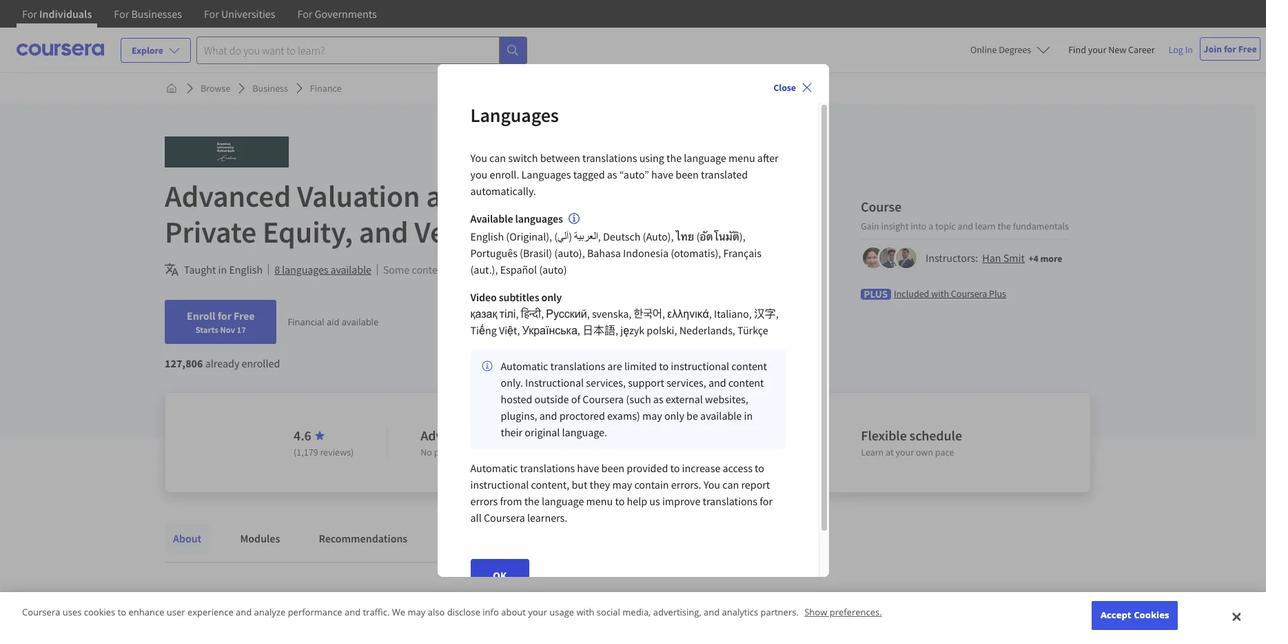 Task type: vqa. For each thing, say whether or not it's contained in the screenshot.
the questions:
no



Task type: describe. For each thing, give the bounding box(es) containing it.
1 vertical spatial translated
[[503, 263, 550, 276]]

no
[[421, 446, 432, 458]]

schedule
[[910, 427, 962, 444]]

(auto),
[[643, 229, 674, 243]]

nederlands,
[[680, 323, 736, 337]]

the inside 'you can switch between translations using the language menu after you enroll. languages tagged as "auto" have been translated automatically.'
[[667, 151, 682, 165]]

українська,
[[522, 323, 580, 337]]

can inside automatic translations have been provided to increase access to instructional content, but they may contain errors. you can report errors from the language menu to help us improve translations for all coursera learners.
[[723, 478, 739, 491]]

join for free link
[[1200, 37, 1261, 61]]

business
[[253, 82, 288, 94]]

translations inside automatic translations are limited to instructional content only. instructional services, support services, and content hosted outside of coursera (such as external websites, plugins, and proctored exams) may only be available in their original language.
[[551, 359, 605, 373]]

media,
[[623, 606, 651, 619]]

menu inside 'you can switch between translations using the language menu after you enroll. languages tagged as "auto" have been translated automatically.'
[[729, 151, 755, 165]]

coursera image
[[17, 39, 104, 61]]

for universities
[[204, 7, 275, 21]]

8
[[274, 263, 280, 276]]

log in
[[1169, 43, 1193, 56]]

at inside the flexible schedule learn at your own pace
[[886, 446, 894, 458]]

for individuals
[[22, 7, 92, 21]]

ไทย
[[676, 229, 694, 243]]

as inside automatic translations are limited to instructional content only. instructional services, support services, and content hosted outside of coursera (such as external websites, plugins, and proctored exams) may only be available in their original language.
[[653, 392, 664, 406]]

flexible
[[861, 427, 907, 444]]

automatic for automatic translations are limited to instructional content only. instructional services, support services, and content hosted outside of coursera (such as external websites, plugins, and proctored exams) may only be available in their original language.
[[501, 359, 548, 373]]

a inside approx. 16 hours to complete 3 weeks at 5 hours a week
[[699, 446, 704, 458]]

experience inside advanced level no previous experience necessary
[[471, 446, 515, 458]]

language inside 'you can switch between translations using the language menu after you enroll. languages tagged as "auto" have been translated automatically.'
[[684, 151, 726, 165]]

0 vertical spatial content
[[412, 263, 447, 276]]

between
[[540, 151, 580, 165]]

report
[[741, 478, 770, 491]]

for businesses
[[114, 7, 182, 21]]

course
[[861, 198, 902, 215]]

learn
[[975, 220, 996, 232]]

as inside 'you can switch between translations using the language menu after you enroll. languages tagged as "auto" have been translated automatically.'
[[607, 168, 617, 181]]

han smit image
[[863, 247, 884, 268]]

(auto)
[[539, 262, 567, 276]]

only inside automatic translations are limited to instructional content only. instructional services, support services, and content hosted outside of coursera (such as external websites, plugins, and proctored exams) may only be available in their original language.
[[665, 409, 685, 422]]

english inside english (original), العربية (آلي), deutsch (auto), ไทย (อัตโนมัติ), português (brasil) (auto), bahasa indonesia (otomatis), français (aut.), español (auto)
[[471, 229, 504, 243]]

coursera inside automatic translations have been provided to increase access to instructional content, but they may contain errors. you can report errors from the language menu to help us improve translations for all coursera learners.
[[484, 511, 525, 524]]

português
[[471, 246, 518, 260]]

content,
[[531, 478, 570, 491]]

us
[[650, 494, 660, 508]]

browse link
[[195, 76, 236, 101]]

cookies
[[1134, 609, 1170, 621]]

language inside automatic translations have been provided to increase access to instructional content, but they may contain errors. you can report errors from the language menu to help us improve translations for all coursera learners.
[[542, 494, 584, 508]]

a inside course gain insight into a topic and learn the fundamentals
[[929, 220, 934, 232]]

included with coursera plus link
[[894, 286, 1007, 300]]

insight
[[881, 220, 909, 232]]

for inside automatic translations have been provided to increase access to instructional content, but they may contain errors. you can report errors from the language menu to help us improve translations for all coursera learners.
[[760, 494, 773, 508]]

home image
[[166, 83, 177, 94]]

modules
[[240, 532, 280, 545]]

log in link
[[1162, 41, 1200, 58]]

4.6
[[294, 427, 311, 444]]

0 vertical spatial languages
[[471, 103, 559, 128]]

advanced for advanced valuation and strategy - m&a, private equity, and venture capital
[[165, 177, 291, 215]]

ok
[[493, 569, 507, 582]]

the inside automatic translations have been provided to increase access to instructional content, but they may contain errors. you can report errors from the language menu to help us improve translations for all coursera learners.
[[524, 494, 540, 508]]

included with coursera plus
[[894, 287, 1007, 300]]

coursera uses cookies to enhance user experience and analyze performance and traffic. we may also disclose info about your usage with social media, advertising, and analytics partners. show preferences.
[[22, 606, 882, 619]]

available for financial aid available
[[342, 316, 379, 328]]

been inside 'you can switch between translations using the language menu after you enroll. languages tagged as "auto" have been translated automatically.'
[[676, 168, 699, 181]]

have inside automatic translations have been provided to increase access to instructional content, but they may contain errors. you can report errors from the language menu to help us improve translations for all coursera learners.
[[577, 461, 599, 475]]

languages for 8
[[282, 263, 328, 276]]

han
[[983, 251, 1001, 264]]

language.
[[562, 425, 607, 439]]

user
[[167, 606, 185, 619]]

coursera left uses
[[22, 606, 60, 619]]

complete
[[740, 427, 794, 444]]

more information on translated content image
[[569, 213, 580, 224]]

0 vertical spatial be
[[490, 263, 501, 276]]

weeks
[[631, 446, 656, 458]]

uses
[[63, 606, 82, 619]]

browse
[[201, 82, 231, 94]]

127,806
[[165, 356, 203, 370]]

free for enroll
[[234, 309, 255, 323]]

2 services, from the left
[[667, 376, 706, 389]]

to right cookies
[[118, 606, 126, 619]]

preferences.
[[830, 606, 882, 619]]

advanced for advanced level no previous experience necessary
[[421, 427, 478, 444]]

automatically.
[[471, 184, 536, 198]]

coursera left plus
[[951, 287, 987, 300]]

tagged
[[573, 168, 605, 181]]

your inside the flexible schedule learn at your own pace
[[896, 446, 914, 458]]

new
[[1109, 43, 1127, 56]]

exams)
[[607, 409, 640, 422]]

8 languages available button
[[274, 261, 371, 278]]

coursera plus image
[[861, 289, 891, 300]]

but
[[572, 478, 588, 491]]

translations up content,
[[520, 461, 575, 475]]

capital
[[522, 213, 614, 251]]

necessary
[[517, 446, 557, 458]]

fundamentals
[[1013, 220, 1069, 232]]

strategy
[[482, 177, 590, 215]]

provided
[[627, 461, 668, 475]]

taught in english
[[184, 263, 263, 276]]

contain
[[635, 478, 669, 491]]

menu inside automatic translations have been provided to increase access to instructional content, but they may contain errors. you can report errors from the language menu to help us improve translations for all coursera learners.
[[586, 494, 613, 508]]

한국어,
[[634, 307, 665, 320]]

тілі,
[[500, 307, 519, 320]]

(آلي),
[[554, 229, 601, 243]]

русский,
[[546, 307, 590, 320]]

for for universities
[[204, 7, 219, 21]]

some
[[383, 263, 410, 276]]

polski,
[[647, 323, 677, 337]]

accept cookies
[[1101, 609, 1170, 621]]

automatic for automatic translations have been provided to increase access to instructional content, but they may contain errors. you can report errors from the language menu to help us improve translations for all coursera learners.
[[471, 461, 518, 475]]

smit
[[1004, 251, 1025, 264]]

included
[[894, 287, 930, 300]]

you inside 'you can switch between translations using the language menu after you enroll. languages tagged as "auto" have been translated automatically.'
[[471, 151, 487, 165]]

to up report
[[755, 461, 765, 475]]

available inside automatic translations are limited to instructional content only. instructional services, support services, and content hosted outside of coursera (such as external websites, plugins, and proctored exams) may only be available in their original language.
[[701, 409, 742, 422]]

you
[[471, 168, 488, 181]]

equity,
[[263, 213, 353, 251]]

level
[[481, 427, 508, 444]]

languages dialog
[[437, 64, 829, 625]]

of
[[571, 392, 581, 406]]

websites,
[[705, 392, 749, 406]]

gain
[[861, 220, 880, 232]]

ελληνικά,
[[667, 307, 712, 320]]

العربية
[[574, 229, 598, 243]]

their
[[501, 425, 523, 439]]

increase
[[682, 461, 721, 475]]

(brasil)
[[520, 246, 552, 260]]

languages inside 'you can switch between translations using the language menu after you enroll. languages tagged as "auto" have been translated automatically.'
[[522, 168, 571, 181]]

support
[[628, 376, 665, 389]]

translations inside 'you can switch between translations using the language menu after you enroll. languages tagged as "auto" have been translated automatically.'
[[583, 151, 637, 165]]

accept cookies button
[[1092, 601, 1178, 630]]

instructors:
[[926, 251, 978, 264]]

be inside automatic translations are limited to instructional content only. instructional services, support services, and content hosted outside of coursera (such as external websites, plugins, and proctored exams) may only be available in their original language.
[[687, 409, 698, 422]]

only inside video subtitles only қазақ тілі, हिन्दी, русский, svenska, 한국어, ελληνικά, italiano, 汉字, tiếng việt, українська, 日本語, język polski, nederlands, türkçe
[[542, 290, 562, 304]]

some content may not be translated
[[383, 263, 550, 276]]

erasmus university rotterdam image
[[165, 137, 289, 168]]

partners.
[[761, 606, 799, 619]]

available languages
[[471, 212, 563, 225]]



Task type: locate. For each thing, give the bounding box(es) containing it.
content right some
[[412, 263, 447, 276]]

for left "universities"
[[204, 7, 219, 21]]

about
[[501, 606, 526, 619]]

to left "know"
[[208, 603, 220, 620]]

in up complete
[[744, 409, 753, 422]]

languages inside dialog
[[515, 212, 563, 225]]

may left not
[[450, 263, 470, 276]]

1 vertical spatial content
[[732, 359, 767, 373]]

1 horizontal spatial services,
[[667, 376, 706, 389]]

performance
[[288, 606, 342, 619]]

available left some
[[331, 263, 371, 276]]

to left help
[[615, 494, 625, 508]]

0 vertical spatial experience
[[471, 446, 515, 458]]

0 horizontal spatial with
[[577, 606, 595, 619]]

1 horizontal spatial english
[[471, 229, 504, 243]]

to right limited
[[659, 359, 669, 373]]

be right not
[[490, 263, 501, 276]]

with right included
[[932, 287, 949, 300]]

free inside enroll for free starts nov 17
[[234, 309, 255, 323]]

to inside automatic translations are limited to instructional content only. instructional services, support services, and content hosted outside of coursera (such as external websites, plugins, and proctored exams) may only be available in their original language.
[[659, 359, 669, 373]]

1 vertical spatial advanced
[[421, 427, 478, 444]]

0 vertical spatial translated
[[701, 168, 748, 181]]

automatic inside automatic translations have been provided to increase access to instructional content, but they may contain errors. you can report errors from the language menu to help us improve translations for all coursera learners.
[[471, 461, 518, 475]]

in
[[1186, 43, 1193, 56]]

banner navigation
[[11, 0, 388, 38]]

0 vertical spatial language
[[684, 151, 726, 165]]

from
[[500, 494, 522, 508]]

learn
[[861, 446, 884, 458]]

for down report
[[760, 494, 773, 508]]

español
[[500, 262, 537, 276]]

(1,179 reviews)
[[294, 446, 354, 458]]

2 vertical spatial content
[[729, 376, 764, 389]]

automatic translations are limited to instructional content only. instructional services, support services, and content hosted outside of coursera (such as external websites, plugins, and proctored exams) may only be available in their original language. element
[[471, 349, 786, 449]]

governments
[[315, 7, 377, 21]]

close button
[[768, 75, 818, 100]]

1 horizontal spatial language
[[684, 151, 726, 165]]

hours right "5"
[[674, 446, 697, 458]]

for for individuals
[[22, 7, 37, 21]]

1 horizontal spatial you
[[704, 478, 720, 491]]

instructors: han smit +4 more
[[926, 251, 1063, 264]]

türkçe
[[738, 323, 768, 337]]

the
[[667, 151, 682, 165], [998, 220, 1011, 232], [524, 494, 540, 508]]

automatic down advanced level no previous experience necessary
[[471, 461, 518, 475]]

2 for from the left
[[114, 7, 129, 21]]

accept
[[1101, 609, 1132, 621]]

0 vertical spatial english
[[471, 229, 504, 243]]

1 horizontal spatial at
[[886, 446, 894, 458]]

language right the using
[[684, 151, 726, 165]]

languages for available
[[515, 212, 563, 225]]

instructional inside automatic translations are limited to instructional content only. instructional services, support services, and content hosted outside of coursera (such as external websites, plugins, and proctored exams) may only be available in their original language.
[[671, 359, 730, 373]]

you up you
[[471, 151, 487, 165]]

None search field
[[197, 36, 527, 64]]

your right find
[[1088, 43, 1107, 56]]

services, up external
[[667, 376, 706, 389]]

0 horizontal spatial english
[[229, 263, 263, 276]]

for for governments
[[297, 7, 313, 21]]

0 horizontal spatial for
[[218, 309, 232, 323]]

(อัตโนมัติ),
[[697, 229, 746, 243]]

1 horizontal spatial been
[[676, 168, 699, 181]]

your
[[1088, 43, 1107, 56], [896, 446, 914, 458], [528, 606, 547, 619]]

1 vertical spatial the
[[998, 220, 1011, 232]]

0 vertical spatial languages
[[515, 212, 563, 225]]

0 vertical spatial automatic
[[501, 359, 548, 373]]

coursera inside automatic translations are limited to instructional content only. instructional services, support services, and content hosted outside of coursera (such as external websites, plugins, and proctored exams) may only be available in their original language.
[[583, 392, 624, 406]]

free up 17
[[234, 309, 255, 323]]

for left governments
[[297, 7, 313, 21]]

you inside automatic translations have been provided to increase access to instructional content, but they may contain errors. you can report errors from the language menu to help us improve translations for all coursera learners.
[[704, 478, 720, 491]]

language down content,
[[542, 494, 584, 508]]

0 vertical spatial free
[[1239, 43, 1257, 55]]

0 horizontal spatial experience
[[188, 606, 233, 619]]

hours up the week
[[688, 427, 722, 444]]

8 languages available
[[274, 263, 371, 276]]

and inside course gain insight into a topic and learn the fundamentals
[[958, 220, 974, 232]]

private
[[165, 213, 257, 251]]

translations down report
[[703, 494, 758, 508]]

to inside approx. 16 hours to complete 3 weeks at 5 hours a week
[[725, 427, 737, 444]]

1 vertical spatial instructional
[[471, 478, 529, 491]]

1 horizontal spatial translated
[[701, 168, 748, 181]]

available inside 8 languages available button
[[331, 263, 371, 276]]

have
[[652, 168, 674, 181], [577, 461, 599, 475]]

your right about
[[528, 606, 547, 619]]

languages
[[515, 212, 563, 225], [282, 263, 328, 276]]

only down external
[[665, 409, 685, 422]]

1 horizontal spatial only
[[665, 409, 685, 422]]

in right taught
[[218, 263, 227, 276]]

1 vertical spatial in
[[744, 409, 753, 422]]

1 vertical spatial with
[[577, 606, 595, 619]]

2 vertical spatial your
[[528, 606, 547, 619]]

1 vertical spatial your
[[896, 446, 914, 458]]

in inside automatic translations are limited to instructional content only. instructional services, support services, and content hosted outside of coursera (such as external websites, plugins, and proctored exams) may only be available in their original language.
[[744, 409, 753, 422]]

to
[[659, 359, 669, 373], [725, 427, 737, 444], [670, 461, 680, 475], [755, 461, 765, 475], [615, 494, 625, 508], [208, 603, 220, 620], [118, 606, 126, 619]]

for for enroll
[[218, 309, 232, 323]]

may up 'approx.'
[[642, 409, 662, 422]]

have down the using
[[652, 168, 674, 181]]

external
[[666, 392, 703, 406]]

қазақ
[[471, 307, 497, 320]]

1 horizontal spatial your
[[896, 446, 914, 458]]

analytics
[[722, 606, 758, 619]]

at inside approx. 16 hours to complete 3 weeks at 5 hours a week
[[658, 446, 666, 458]]

2 at from the left
[[886, 446, 894, 458]]

advanced inside advanced valuation and strategy - m&a, private equity, and venture capital
[[165, 177, 291, 215]]

0 vertical spatial available
[[331, 263, 371, 276]]

may inside automatic translations are limited to instructional content only. instructional services, support services, and content hosted outside of coursera (such as external websites, plugins, and proctored exams) may only be available in their original language.
[[642, 409, 662, 422]]

help
[[627, 494, 647, 508]]

experience down level
[[471, 446, 515, 458]]

1 vertical spatial hours
[[674, 446, 697, 458]]

dyaran bansraj image
[[880, 247, 900, 268]]

(otomatis),
[[671, 246, 721, 260]]

your left own
[[896, 446, 914, 458]]

for left individuals
[[22, 7, 37, 21]]

been
[[676, 168, 699, 181], [602, 461, 625, 475]]

1 horizontal spatial with
[[932, 287, 949, 300]]

1 horizontal spatial a
[[929, 220, 934, 232]]

2 horizontal spatial for
[[1224, 43, 1237, 55]]

content up websites,
[[729, 376, 764, 389]]

be
[[490, 263, 501, 276], [687, 409, 698, 422]]

1 horizontal spatial as
[[653, 392, 664, 406]]

coursera
[[951, 287, 987, 300], [583, 392, 624, 406], [484, 511, 525, 524], [22, 606, 60, 619]]

ok button
[[471, 559, 529, 592]]

+4
[[1029, 252, 1039, 264]]

1 vertical spatial menu
[[586, 494, 613, 508]]

approx. 16 hours to complete 3 weeks at 5 hours a week
[[624, 427, 794, 458]]

translations up tagged
[[583, 151, 637, 165]]

1 horizontal spatial free
[[1239, 43, 1257, 55]]

languages inside button
[[282, 263, 328, 276]]

1 at from the left
[[658, 446, 666, 458]]

1 vertical spatial available
[[342, 316, 379, 328]]

instructional
[[671, 359, 730, 373], [471, 478, 529, 491]]

may right we
[[408, 606, 426, 619]]

to up the week
[[725, 427, 737, 444]]

advanced inside advanced level no previous experience necessary
[[421, 427, 478, 444]]

subtitles
[[499, 290, 539, 304]]

advertising,
[[653, 606, 702, 619]]

languages up switch
[[471, 103, 559, 128]]

han smit link
[[983, 251, 1025, 264]]

may inside automatic translations have been provided to increase access to instructional content, but they may contain errors. you can report errors from the language menu to help us improve translations for all coursera learners.
[[612, 478, 632, 491]]

you down increase
[[704, 478, 720, 491]]

0 horizontal spatial the
[[524, 494, 540, 508]]

+4 more button
[[1029, 251, 1063, 265]]

0 vertical spatial in
[[218, 263, 227, 276]]

outside
[[535, 392, 569, 406]]

1 for from the left
[[22, 7, 37, 21]]

0 vertical spatial advanced
[[165, 177, 291, 215]]

0 vertical spatial menu
[[729, 151, 755, 165]]

recommendations link
[[310, 523, 416, 554]]

coursera up exams)
[[583, 392, 624, 406]]

free right join
[[1239, 43, 1257, 55]]

1 vertical spatial for
[[218, 309, 232, 323]]

1 services, from the left
[[586, 376, 626, 389]]

nishad matawlie image
[[896, 247, 917, 268]]

0 vertical spatial can
[[490, 151, 506, 165]]

0 horizontal spatial be
[[490, 263, 501, 276]]

available right aid
[[342, 316, 379, 328]]

finance link
[[305, 76, 347, 101]]

errors
[[471, 494, 498, 508]]

0 horizontal spatial instructional
[[471, 478, 529, 491]]

-
[[596, 177, 606, 215]]

1 horizontal spatial advanced
[[421, 427, 478, 444]]

0 horizontal spatial can
[[490, 151, 506, 165]]

5
[[668, 446, 672, 458]]

0 vertical spatial instructional
[[671, 359, 730, 373]]

translations
[[583, 151, 637, 165], [551, 359, 605, 373], [520, 461, 575, 475], [703, 494, 758, 508]]

at left "5"
[[658, 446, 666, 458]]

1 horizontal spatial can
[[723, 478, 739, 491]]

and
[[426, 177, 476, 215], [359, 213, 408, 251], [958, 220, 974, 232], [709, 376, 726, 389], [540, 409, 557, 422], [236, 606, 252, 619], [345, 606, 361, 619], [704, 606, 720, 619]]

instructional inside automatic translations have been provided to increase access to instructional content, but they may contain errors. you can report errors from the language menu to help us improve translations for all coursera learners.
[[471, 478, 529, 491]]

0 vertical spatial hours
[[688, 427, 722, 444]]

0 vertical spatial only
[[542, 290, 562, 304]]

0 vertical spatial you
[[471, 151, 487, 165]]

menu left after
[[729, 151, 755, 165]]

0 vertical spatial a
[[929, 220, 934, 232]]

1 vertical spatial languages
[[522, 168, 571, 181]]

for for businesses
[[114, 7, 129, 21]]

translated inside 'you can switch between translations using the language menu after you enroll. languages tagged as "auto" have been translated automatically.'
[[701, 168, 748, 181]]

log
[[1169, 43, 1184, 56]]

been right "auto"
[[676, 168, 699, 181]]

flexible schedule learn at your own pace
[[861, 427, 962, 458]]

svenska,
[[592, 307, 632, 320]]

việt,
[[499, 323, 520, 337]]

1 vertical spatial have
[[577, 461, 599, 475]]

instructional up from
[[471, 478, 529, 491]]

0 horizontal spatial menu
[[586, 494, 613, 508]]

1 horizontal spatial in
[[744, 409, 753, 422]]

for right join
[[1224, 43, 1237, 55]]

have inside 'you can switch between translations using the language menu after you enroll. languages tagged as "auto" have been translated automatically.'
[[652, 168, 674, 181]]

have up but on the left bottom of page
[[577, 461, 599, 475]]

1 horizontal spatial be
[[687, 409, 698, 422]]

1 horizontal spatial menu
[[729, 151, 755, 165]]

topic
[[936, 220, 956, 232]]

automatic inside automatic translations are limited to instructional content only. instructional services, support services, and content hosted outside of coursera (such as external websites, plugins, and proctored exams) may only be available in their original language.
[[501, 359, 548, 373]]

for inside enroll for free starts nov 17
[[218, 309, 232, 323]]

can inside 'you can switch between translations using the language menu after you enroll. languages tagged as "auto" have been translated automatically.'
[[490, 151, 506, 165]]

languages up (original),
[[515, 212, 563, 225]]

127,806 already enrolled
[[165, 356, 280, 370]]

2 horizontal spatial your
[[1088, 43, 1107, 56]]

0 horizontal spatial languages
[[282, 263, 328, 276]]

course gain insight into a topic and learn the fundamentals
[[861, 198, 1069, 232]]

menu
[[729, 151, 755, 165], [586, 494, 613, 508]]

a left the week
[[699, 446, 704, 458]]

0 vertical spatial as
[[607, 168, 617, 181]]

0 horizontal spatial only
[[542, 290, 562, 304]]

0 vertical spatial the
[[667, 151, 682, 165]]

content down türkçe
[[732, 359, 767, 373]]

with left social
[[577, 606, 595, 619]]

0 horizontal spatial as
[[607, 168, 617, 181]]

advanced up previous
[[421, 427, 478, 444]]

0 vertical spatial been
[[676, 168, 699, 181]]

find your new career
[[1069, 43, 1155, 56]]

hosted
[[501, 392, 532, 406]]

0 vertical spatial with
[[932, 287, 949, 300]]

automatic up only.
[[501, 359, 548, 373]]

instructional
[[525, 376, 584, 389]]

may up help
[[612, 478, 632, 491]]

1 horizontal spatial for
[[760, 494, 773, 508]]

advanced down 'erasmus university rotterdam' image
[[165, 177, 291, 215]]

0 horizontal spatial in
[[218, 263, 227, 276]]

as left "auto"
[[607, 168, 617, 181]]

close
[[773, 81, 796, 94]]

3
[[624, 446, 629, 458]]

2 vertical spatial available
[[701, 409, 742, 422]]

can up enroll.
[[490, 151, 506, 165]]

hours
[[688, 427, 722, 444], [674, 446, 697, 458]]

0 vertical spatial your
[[1088, 43, 1107, 56]]

individuals
[[39, 7, 92, 21]]

1 vertical spatial automatic
[[471, 461, 518, 475]]

0 horizontal spatial translated
[[503, 263, 550, 276]]

1 horizontal spatial experience
[[471, 446, 515, 458]]

we
[[392, 606, 405, 619]]

menu down they
[[586, 494, 613, 508]]

1 vertical spatial languages
[[282, 263, 328, 276]]

0 horizontal spatial services,
[[586, 376, 626, 389]]

3 for from the left
[[204, 7, 219, 21]]

2 vertical spatial for
[[760, 494, 773, 508]]

traffic.
[[363, 606, 390, 619]]

1 vertical spatial you
[[704, 478, 720, 491]]

content
[[412, 263, 447, 276], [732, 359, 767, 373], [729, 376, 764, 389]]

tiếng
[[471, 323, 497, 337]]

starts
[[196, 324, 218, 335]]

been inside automatic translations have been provided to increase access to instructional content, but they may contain errors. you can report errors from the language menu to help us improve translations for all coursera learners.
[[602, 461, 625, 475]]

1 horizontal spatial languages
[[515, 212, 563, 225]]

as right the (such
[[653, 392, 664, 406]]

be down external
[[687, 409, 698, 422]]

1 horizontal spatial have
[[652, 168, 674, 181]]

for left businesses
[[114, 7, 129, 21]]

0 horizontal spatial a
[[699, 446, 704, 458]]

the right the using
[[667, 151, 682, 165]]

languages right 8
[[282, 263, 328, 276]]

0 horizontal spatial free
[[234, 309, 255, 323]]

coursera down from
[[484, 511, 525, 524]]

0 horizontal spatial have
[[577, 461, 599, 475]]

show
[[805, 606, 828, 619]]

0 vertical spatial have
[[652, 168, 674, 181]]

career
[[1129, 43, 1155, 56]]

0 vertical spatial for
[[1224, 43, 1237, 55]]

a right into
[[929, 220, 934, 232]]

for for join
[[1224, 43, 1237, 55]]

can down access at the right bottom of the page
[[723, 478, 739, 491]]

the right from
[[524, 494, 540, 508]]

are
[[608, 359, 622, 373]]

video subtitles only қазақ тілі, हिन्दी, русский, svenska, 한국어, ελληνικά, italiano, 汉字, tiếng việt, українська, 日本語, język polski, nederlands, türkçe
[[471, 290, 779, 337]]

video
[[471, 290, 497, 304]]

0 horizontal spatial been
[[602, 461, 625, 475]]

2 horizontal spatial the
[[998, 220, 1011, 232]]

0 horizontal spatial advanced
[[165, 177, 291, 215]]

services, down are
[[586, 376, 626, 389]]

automatic
[[501, 359, 548, 373], [471, 461, 518, 475]]

enroll for free starts nov 17
[[187, 309, 255, 335]]

only.
[[501, 376, 523, 389]]

english left 8
[[229, 263, 263, 276]]

(1,179
[[294, 446, 318, 458]]

for up nov
[[218, 309, 232, 323]]

with inside included with coursera plus link
[[932, 287, 949, 300]]

week
[[706, 446, 727, 458]]

0 horizontal spatial language
[[542, 494, 584, 508]]

experience right the user
[[188, 606, 233, 619]]

to down "5"
[[670, 461, 680, 475]]

the inside course gain insight into a topic and learn the fundamentals
[[998, 220, 1011, 232]]

english
[[471, 229, 504, 243], [229, 263, 263, 276]]

original
[[525, 425, 560, 439]]

1 vertical spatial experience
[[188, 606, 233, 619]]

available down websites,
[[701, 409, 742, 422]]

1 vertical spatial language
[[542, 494, 584, 508]]

1 vertical spatial been
[[602, 461, 625, 475]]

been down 3
[[602, 461, 625, 475]]

at right learn
[[886, 446, 894, 458]]

translated up "(อัตโนมัติ),"
[[701, 168, 748, 181]]

advanced
[[165, 177, 291, 215], [421, 427, 478, 444]]

available for 8 languages available
[[331, 263, 371, 276]]

0 horizontal spatial your
[[528, 606, 547, 619]]

free for join
[[1239, 43, 1257, 55]]

(original),
[[506, 229, 552, 243]]

1 horizontal spatial instructional
[[671, 359, 730, 373]]

instructional down nederlands,
[[671, 359, 730, 373]]

translated down (brasil)
[[503, 263, 550, 276]]

english up português
[[471, 229, 504, 243]]

after
[[758, 151, 779, 165]]

only up русский,
[[542, 290, 562, 304]]

1 vertical spatial free
[[234, 309, 255, 323]]

already
[[205, 356, 239, 370]]

4 for from the left
[[297, 7, 313, 21]]

the right learn at right
[[998, 220, 1011, 232]]

languages down between
[[522, 168, 571, 181]]

translations up instructional
[[551, 359, 605, 373]]

1 horizontal spatial the
[[667, 151, 682, 165]]

access
[[723, 461, 753, 475]]



